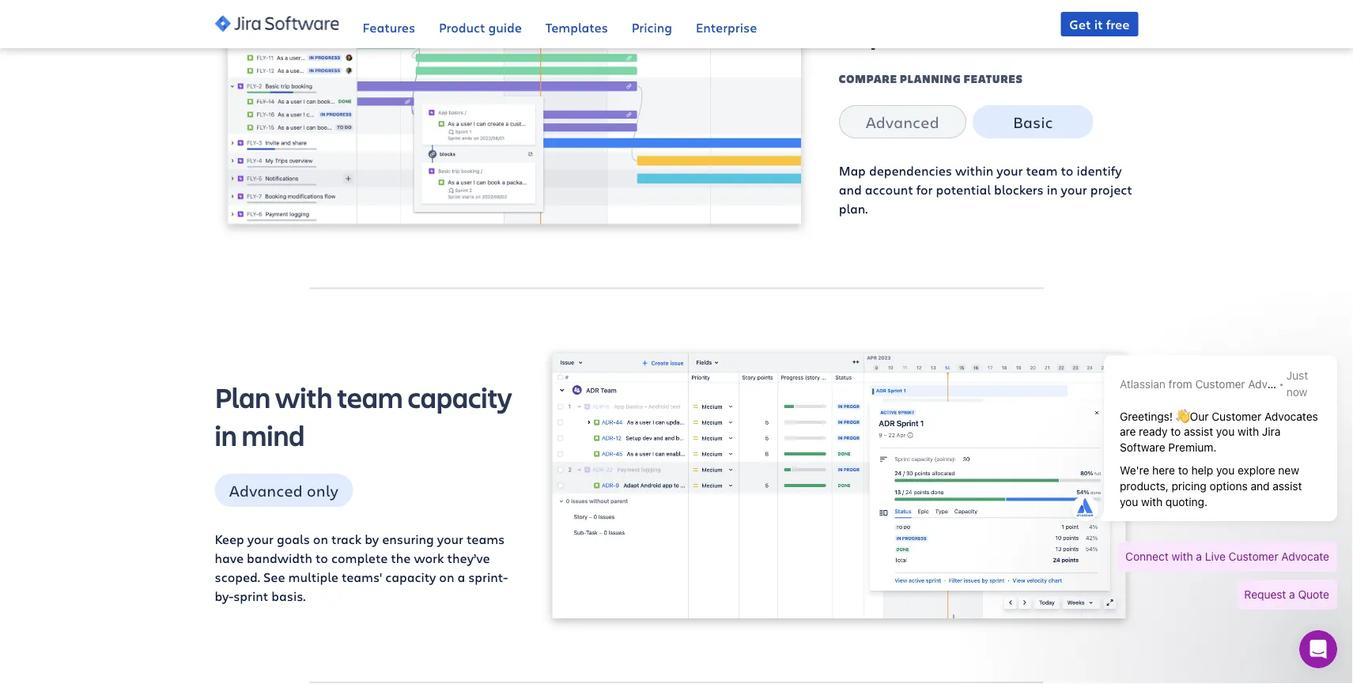 Task type: describe. For each thing, give the bounding box(es) containing it.
advanced for advanced only
[[229, 479, 303, 501]]

plan.
[[839, 200, 868, 217]]

your down identify
[[1061, 181, 1087, 198]]

advanced only link
[[215, 474, 353, 507]]

keep your goals on track by ensuring your teams have bandwidth to complete the work they've scoped. see multiple teams' capacity on a sprint- by-sprint basis.
[[215, 530, 508, 604]]

potential
[[936, 181, 991, 198]]

project
[[1090, 181, 1132, 198]]

compare
[[839, 71, 897, 86]]

team inside plan with team capacity in mind
[[337, 378, 403, 415]]

capacity inside keep your goals on track by ensuring your teams have bandwidth to complete the work they've scoped. see multiple teams' capacity on a sprint- by-sprint basis.
[[385, 568, 436, 585]]

mind
[[242, 416, 305, 453]]

of
[[972, 0, 997, 14]]

0 horizontal spatial on
[[313, 530, 328, 547]]

by
[[365, 530, 379, 547]]

get ahead of dependencies
[[839, 0, 1010, 52]]

enterprise
[[696, 19, 757, 36]]

to inside keep your goals on track by ensuring your teams have bandwidth to complete the work they've scoped. see multiple teams' capacity on a sprint- by-sprint basis.
[[316, 549, 328, 566]]

sprint-
[[468, 568, 508, 585]]

within
[[955, 162, 993, 179]]

the
[[391, 549, 411, 566]]

guide
[[488, 19, 522, 36]]

keep
[[215, 530, 244, 547]]

map dependencies within your team to identify and account for potential blockers in your project plan.
[[839, 162, 1132, 217]]

map
[[839, 162, 866, 179]]

it
[[1094, 15, 1103, 32]]

0 vertical spatial dialog
[[1060, 338, 1345, 626]]

bandwidth
[[247, 549, 312, 566]]

features
[[964, 71, 1023, 86]]

to inside map dependencies within your team to identify and account for potential blockers in your project plan.
[[1061, 162, 1073, 179]]

a
[[457, 568, 465, 585]]

get for get it free
[[1069, 15, 1091, 32]]

free
[[1106, 15, 1130, 32]]

they've
[[447, 549, 490, 566]]

1 vertical spatial dialog
[[1299, 630, 1337, 668]]

advanced roadmap team capacity screenshot image
[[552, 352, 1126, 619]]

plan with team capacity in mind
[[215, 378, 512, 453]]

multiple
[[288, 568, 338, 585]]

ahead
[[889, 0, 967, 14]]

teams
[[467, 530, 505, 547]]

advanced only
[[229, 479, 338, 501]]



Task type: vqa. For each thing, say whether or not it's contained in the screenshot.
Resources link
no



Task type: locate. For each thing, give the bounding box(es) containing it.
0 vertical spatial dependencies
[[839, 15, 1010, 52]]

blockers
[[994, 181, 1044, 198]]

1 vertical spatial in
[[215, 416, 237, 453]]

get inside get it free link
[[1069, 15, 1091, 32]]

1 vertical spatial to
[[316, 549, 328, 566]]

in inside map dependencies within your team to identify and account for potential blockers in your project plan.
[[1047, 181, 1058, 198]]

advanced up goals
[[229, 479, 303, 501]]

get left it
[[1069, 15, 1091, 32]]

in
[[1047, 181, 1058, 198], [215, 416, 237, 453]]

work
[[414, 549, 444, 566]]

0 vertical spatial team
[[1026, 162, 1058, 179]]

0 vertical spatial get
[[839, 0, 884, 14]]

advanced
[[866, 111, 939, 133], [229, 479, 303, 501]]

features link
[[363, 0, 415, 48]]

see
[[263, 568, 285, 585]]

pricing link
[[632, 0, 672, 48]]

your
[[997, 162, 1023, 179], [1061, 181, 1087, 198], [247, 530, 274, 547], [437, 530, 463, 547]]

have
[[215, 549, 244, 566]]

your up they've
[[437, 530, 463, 547]]

on
[[313, 530, 328, 547], [439, 568, 454, 585]]

identify
[[1077, 162, 1122, 179]]

advanced for advanced
[[866, 111, 939, 133]]

0 horizontal spatial in
[[215, 416, 237, 453]]

get
[[839, 0, 884, 14], [1069, 15, 1091, 32]]

dependencies
[[839, 15, 1010, 52], [869, 162, 952, 179]]

to left identify
[[1061, 162, 1073, 179]]

team inside map dependencies within your team to identify and account for potential blockers in your project plan.
[[1026, 162, 1058, 179]]

1 vertical spatial team
[[337, 378, 403, 415]]

with
[[275, 378, 332, 415]]

dependencies inside map dependencies within your team to identify and account for potential blockers in your project plan.
[[869, 162, 952, 179]]

to up multiple
[[316, 549, 328, 566]]

by-
[[215, 587, 233, 604]]

dependencies down ahead at right
[[839, 15, 1010, 52]]

planning
[[900, 71, 961, 86]]

team up blockers
[[1026, 162, 1058, 179]]

templates link
[[546, 0, 608, 48]]

to
[[1061, 162, 1073, 179], [316, 549, 328, 566]]

basic link
[[973, 105, 1093, 138]]

in inside plan with team capacity in mind
[[215, 416, 237, 453]]

features
[[363, 19, 415, 36]]

1 horizontal spatial in
[[1047, 181, 1058, 198]]

enterprise link
[[696, 0, 757, 48]]

0 horizontal spatial get
[[839, 0, 884, 14]]

basic
[[1013, 111, 1053, 133]]

1 horizontal spatial to
[[1061, 162, 1073, 179]]

product
[[439, 19, 485, 36]]

get for get ahead of dependencies
[[839, 0, 884, 14]]

sprint
[[233, 587, 268, 604]]

and
[[839, 181, 862, 198]]

goals
[[277, 530, 310, 547]]

1 vertical spatial capacity
[[385, 568, 436, 585]]

1 horizontal spatial get
[[1069, 15, 1091, 32]]

0 vertical spatial on
[[313, 530, 328, 547]]

your up blockers
[[997, 162, 1023, 179]]

1 vertical spatial on
[[439, 568, 454, 585]]

1 vertical spatial advanced
[[229, 479, 303, 501]]

complete
[[331, 549, 388, 566]]

0 horizontal spatial team
[[337, 378, 403, 415]]

0 horizontal spatial to
[[316, 549, 328, 566]]

on left a
[[439, 568, 454, 585]]

1 vertical spatial dependencies
[[869, 162, 952, 179]]

0 vertical spatial in
[[1047, 181, 1058, 198]]

dialog
[[1060, 338, 1345, 626], [1299, 630, 1337, 668]]

team
[[1026, 162, 1058, 179], [337, 378, 403, 415]]

capacity inside plan with team capacity in mind
[[408, 378, 512, 415]]

get it free link
[[1061, 12, 1138, 36]]

plan
[[215, 378, 271, 415]]

get left ahead at right
[[839, 0, 884, 14]]

0 vertical spatial advanced
[[866, 111, 939, 133]]

in down plan
[[215, 416, 237, 453]]

track
[[331, 530, 362, 547]]

capacity
[[408, 378, 512, 415], [385, 568, 436, 585]]

your up bandwidth at the bottom left of page
[[247, 530, 274, 547]]

get inside 'get ahead of dependencies'
[[839, 0, 884, 14]]

product guide link
[[439, 0, 522, 48]]

templates
[[546, 19, 608, 36]]

account
[[865, 181, 913, 198]]

on left the track
[[313, 530, 328, 547]]

1 vertical spatial get
[[1069, 15, 1091, 32]]

1 horizontal spatial advanced
[[866, 111, 939, 133]]

product guide
[[439, 19, 522, 36]]

0 vertical spatial to
[[1061, 162, 1073, 179]]

in right blockers
[[1047, 181, 1058, 198]]

advanced down planning
[[866, 111, 939, 133]]

1 horizontal spatial team
[[1026, 162, 1058, 179]]

teams'
[[342, 568, 382, 585]]

0 horizontal spatial advanced
[[229, 479, 303, 501]]

advanced link
[[839, 105, 966, 138]]

ensuring
[[382, 530, 434, 547]]

for
[[916, 181, 933, 198]]

0 vertical spatial capacity
[[408, 378, 512, 415]]

1 horizontal spatial on
[[439, 568, 454, 585]]

only
[[307, 479, 338, 501]]

basis.
[[271, 587, 306, 604]]

pricing
[[632, 19, 672, 36]]

dependencies up for
[[869, 162, 952, 179]]

compare planning features
[[839, 71, 1023, 86]]

get it free
[[1069, 15, 1130, 32]]

basic roadmap dependencies screenshot image
[[227, 0, 801, 224]]

scoped.
[[215, 568, 260, 585]]

team right with
[[337, 378, 403, 415]]



